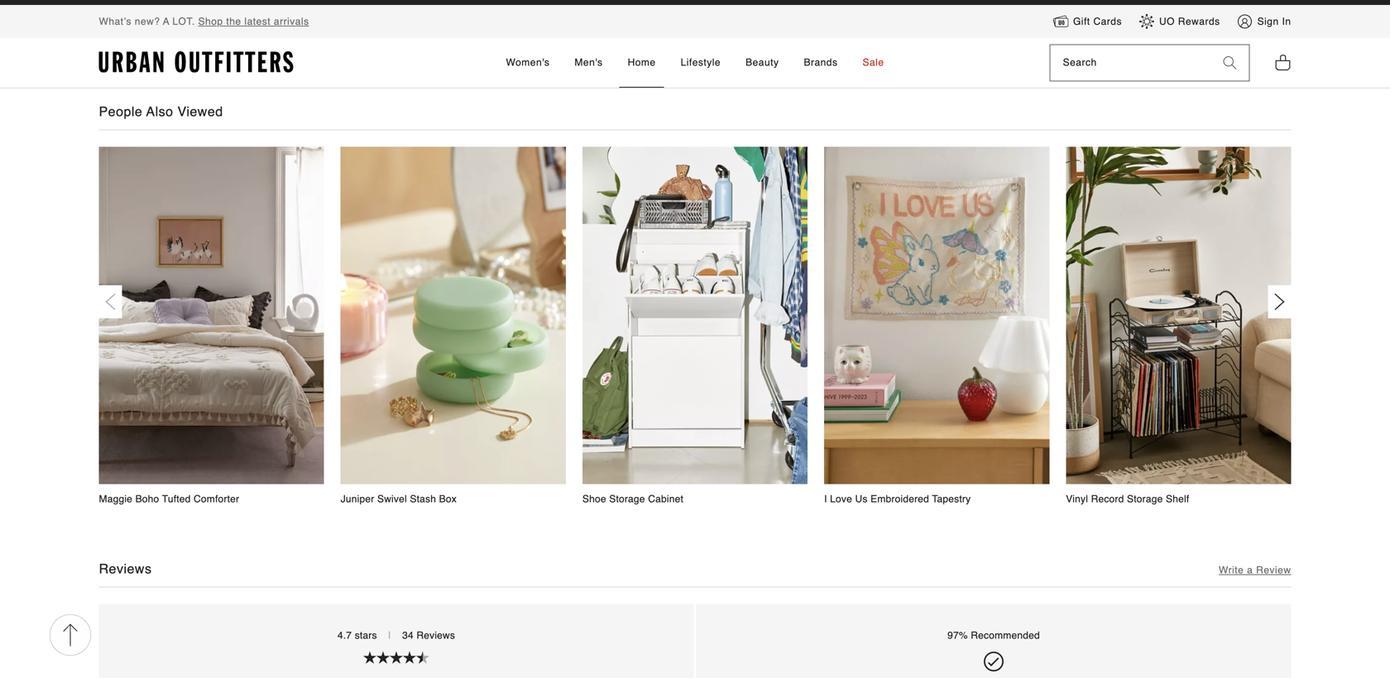 Task type: describe. For each thing, give the bounding box(es) containing it.
urban outfitters image
[[99, 51, 294, 73]]

write
[[1220, 565, 1245, 577]]

4.7 stars
[[338, 630, 380, 642]]

shop the latest arrivals link
[[198, 16, 309, 27]]

people also viewed
[[99, 104, 223, 119]]

box
[[439, 494, 457, 505]]

34
[[402, 630, 414, 642]]

women's link
[[498, 38, 558, 88]]

viewed
[[178, 104, 223, 119]]

0 horizontal spatial reviews
[[99, 562, 152, 577]]

also
[[146, 104, 173, 119]]

the
[[226, 16, 241, 27]]

brands
[[804, 57, 838, 68]]

maggie boho tufted comforter image
[[99, 147, 324, 485]]

juniper swivel stash box image
[[341, 147, 566, 485]]

storage inside the shoe storage cabinet link
[[610, 494, 646, 505]]

a
[[1248, 565, 1254, 577]]

details
[[862, 27, 903, 41]]

uo
[[1160, 16, 1176, 27]]

love
[[831, 494, 853, 505]]

a
[[163, 16, 170, 27]]

in
[[1283, 16, 1292, 27]]

uo rewards
[[1160, 16, 1221, 27]]

embroidered
[[871, 494, 930, 505]]

shelf
[[1167, 494, 1190, 505]]

what's new? a lot. shop the latest arrivals
[[99, 16, 309, 27]]

main navigation element
[[357, 38, 1034, 88]]

1 horizontal spatial reviews
[[417, 630, 455, 642]]

i love us embroidered tapestry
[[825, 494, 971, 505]]

maggie boho tufted comforter link
[[99, 147, 324, 507]]

beauty
[[746, 57, 779, 68]]

brands link
[[796, 38, 847, 88]]

sale
[[863, 57, 885, 68]]

lifestyle link
[[673, 38, 730, 88]]

tufted
[[162, 494, 191, 505]]

swivel
[[378, 494, 407, 505]]

1 star rating image from the left
[[363, 652, 377, 664]]

stash
[[410, 494, 436, 505]]

my shopping bag image
[[1275, 53, 1292, 72]]

lifestyle
[[681, 57, 721, 68]]

1 star rating image from the left
[[377, 652, 390, 664]]

maggie boho tufted comforter
[[99, 494, 239, 505]]

women's
[[506, 57, 550, 68]]

boho
[[135, 494, 159, 505]]

gift cards
[[1074, 16, 1123, 27]]

i love us embroidered tapestry image
[[825, 147, 1050, 485]]

home link
[[620, 38, 664, 88]]

shoe storage cabinet image
[[583, 147, 808, 485]]

4.7
[[338, 630, 352, 642]]

vinyl
[[1067, 494, 1089, 505]]

write a review button
[[1220, 564, 1292, 578]]

juniper swivel stash box
[[341, 494, 457, 505]]

gift cards link
[[1053, 13, 1123, 30]]

shoe
[[583, 494, 607, 505]]

cards
[[1094, 16, 1123, 27]]

view full details link
[[704, 16, 1003, 53]]

tapestry
[[933, 494, 971, 505]]

comforter
[[194, 494, 239, 505]]

juniper
[[341, 494, 375, 505]]

stars
[[355, 630, 377, 642]]

write a review
[[1220, 565, 1292, 577]]

34 reviews
[[402, 630, 455, 642]]



Task type: vqa. For each thing, say whether or not it's contained in the screenshot.
Standard Cloth Free Throw Hoodie Sweatshirt image
no



Task type: locate. For each thing, give the bounding box(es) containing it.
sale link
[[855, 38, 893, 88]]

view
[[804, 27, 832, 41]]

uo rewards link
[[1139, 13, 1221, 30]]

new?
[[135, 16, 160, 27]]

storage left shelf
[[1128, 494, 1164, 505]]

us
[[856, 494, 868, 505]]

full
[[836, 27, 858, 41]]

what's
[[99, 16, 132, 27]]

reviews
[[99, 562, 152, 577], [417, 630, 455, 642]]

sign in
[[1258, 16, 1292, 27]]

latest
[[245, 16, 271, 27]]

shoe storage cabinet link
[[583, 147, 808, 507]]

recommended
[[971, 630, 1041, 642]]

reviews down the maggie
[[99, 562, 152, 577]]

shoe storage cabinet
[[583, 494, 684, 505]]

people
[[99, 104, 143, 119]]

1 storage from the left
[[610, 494, 646, 505]]

97% recommended
[[948, 630, 1041, 642]]

vinyl record storage shelf
[[1067, 494, 1190, 505]]

rewards
[[1179, 16, 1221, 27]]

star rating image
[[377, 652, 390, 664], [416, 652, 430, 664]]

2 star rating image from the left
[[390, 652, 403, 664]]

vinyl record storage shelf link
[[1067, 147, 1292, 507]]

None search field
[[1051, 45, 1212, 81]]

1 horizontal spatial star rating image
[[416, 652, 430, 664]]

shop
[[198, 16, 223, 27]]

storage
[[610, 494, 646, 505], [1128, 494, 1164, 505]]

home
[[628, 57, 656, 68]]

0 horizontal spatial star rating image
[[377, 652, 390, 664]]

4.7 stars element
[[124, 652, 669, 666]]

record
[[1092, 494, 1125, 505]]

1 horizontal spatial storage
[[1128, 494, 1164, 505]]

2 star rating image from the left
[[416, 652, 430, 664]]

reviews right 34
[[417, 630, 455, 642]]

star rating image down the 34 reviews
[[416, 652, 430, 664]]

view full details
[[804, 27, 903, 41]]

1 vertical spatial reviews
[[417, 630, 455, 642]]

arrivals
[[274, 16, 309, 27]]

review
[[1257, 565, 1292, 577]]

juniper swivel stash box link
[[341, 147, 566, 507]]

i
[[825, 494, 828, 505]]

lot.
[[172, 16, 195, 27]]

sign in button
[[1237, 13, 1292, 30]]

search image
[[1224, 56, 1237, 70]]

Search text field
[[1051, 45, 1212, 81]]

cabinet
[[648, 494, 684, 505]]

beauty link
[[738, 38, 788, 88]]

97%
[[948, 630, 968, 642]]

storage right shoe at bottom left
[[610, 494, 646, 505]]

vinyl record storage shelf image
[[1067, 147, 1292, 485]]

i love us embroidered tapestry link
[[825, 147, 1050, 507]]

2 storage from the left
[[1128, 494, 1164, 505]]

0 vertical spatial reviews
[[99, 562, 152, 577]]

star rating image
[[363, 652, 377, 664], [390, 652, 403, 664], [403, 652, 416, 664]]

maggie
[[99, 494, 133, 505]]

gift
[[1074, 16, 1091, 27]]

0 horizontal spatial storage
[[610, 494, 646, 505]]

storage inside the vinyl record storage shelf "link"
[[1128, 494, 1164, 505]]

men's link
[[567, 38, 611, 88]]

star rating image down stars
[[377, 652, 390, 664]]

sign
[[1258, 16, 1280, 27]]

3 star rating image from the left
[[403, 652, 416, 664]]

men's
[[575, 57, 603, 68]]



